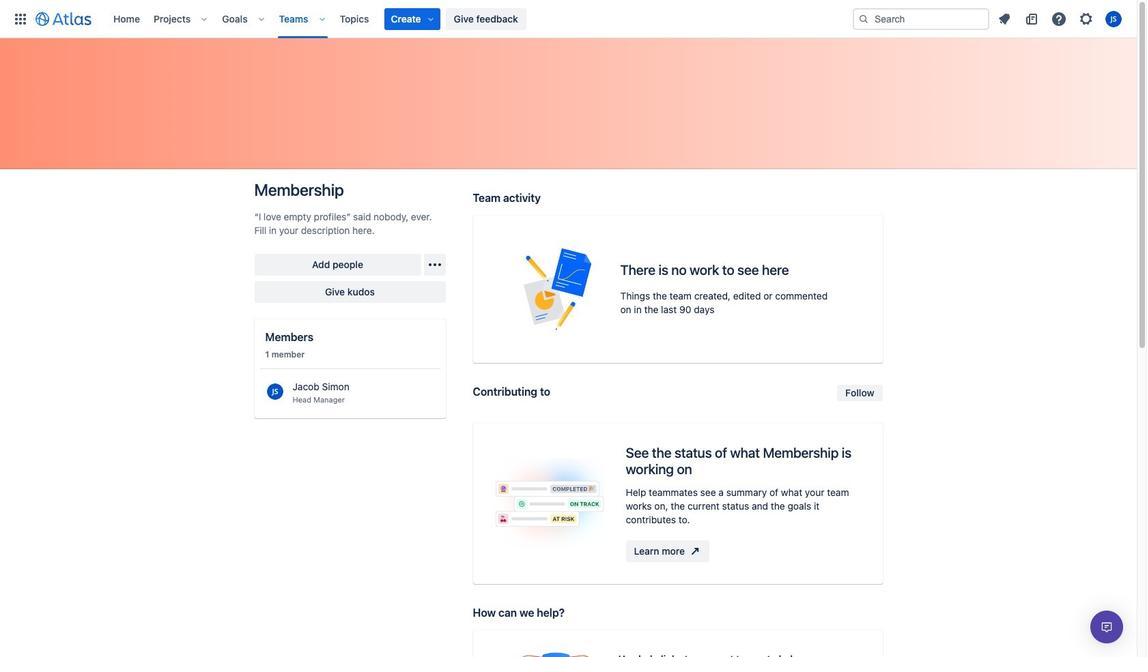 Task type: locate. For each thing, give the bounding box(es) containing it.
settings image
[[1078, 11, 1095, 27]]

help image
[[1051, 11, 1067, 27]]

actions image
[[426, 257, 443, 273]]

banner
[[0, 0, 1137, 38]]

search image
[[858, 13, 869, 24]]

notifications image
[[996, 11, 1013, 27]]

open intercom messenger image
[[1099, 619, 1115, 636]]



Task type: vqa. For each thing, say whether or not it's contained in the screenshot.
group
no



Task type: describe. For each thing, give the bounding box(es) containing it.
top element
[[8, 0, 853, 38]]

switch to... image
[[12, 11, 29, 27]]

account image
[[1106, 11, 1122, 27]]

Search field
[[853, 8, 990, 30]]



